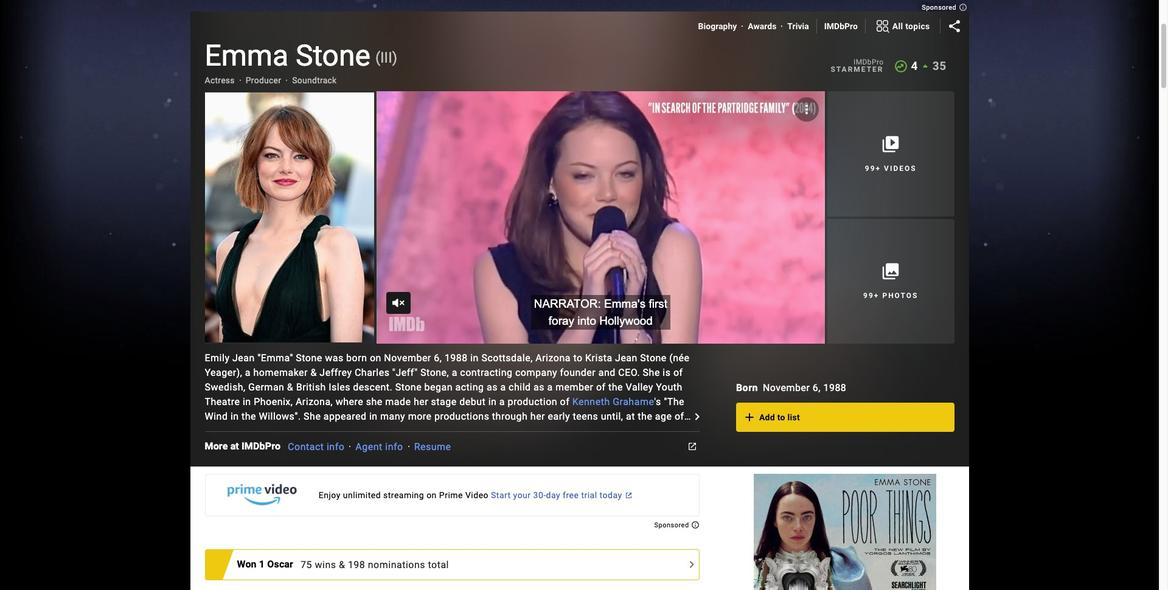 Task type: vqa. For each thing, say whether or not it's contained in the screenshot.
volume off icon on the bottom of page
yes



Task type: describe. For each thing, give the bounding box(es) containing it.
she down pitch
[[657, 469, 674, 481]]

homemaker
[[254, 367, 308, 379]]

stone up soundtrack
[[296, 38, 371, 73]]

info for agent info
[[386, 441, 403, 453]]

and down persuade
[[279, 469, 296, 481]]

that inside 's "the wind in the willows". she appeared in many more productions through her early teens until, at the age of fifteen, she decided that she wanted to make acting her career.
[[298, 426, 316, 437]]

categories image
[[876, 19, 891, 33]]

emma stone at an event for birdman or (the unexpected virtue of ignorance) (2014) image
[[205, 92, 374, 343]]

an
[[673, 440, 685, 452]]

all
[[893, 21, 904, 31]]

vh1
[[205, 499, 224, 510]]

her inside and, after a string of successful performances, her leading role as olive in
[[274, 528, 289, 539]]

75 wins & 198 nominations total
[[301, 559, 449, 571]]

her up moved
[[395, 455, 410, 466]]

emma stone (iii)
[[205, 38, 398, 73]]

more
[[408, 411, 432, 422]]

krista
[[586, 352, 613, 364]]

decided
[[259, 426, 296, 437]]

debut inside emily jean "emma" stone was born on november 6, 1988 in scottsdale, arizona to krista jean stone (née yeager), a homemaker & jeffrey charles "jeff" stone, a contracting company founder and ceo. she is of swedish, german & british isles descent. stone began acting as a child as a member of the valley youth theatre in phoenix, arizona, where she made her stage debut in a production of
[[460, 396, 486, 408]]

in up through
[[489, 396, 497, 408]]

popularity up image
[[895, 59, 909, 73]]

her left days
[[233, 484, 248, 496]]

los
[[571, 455, 588, 466]]

of up kenneth
[[597, 382, 606, 393]]

as inside and, after a string of successful performances, her leading role as olive in
[[348, 528, 359, 539]]

in right jules
[[450, 513, 458, 525]]

her inside emily jean "emma" stone was born on november 6, 1988 in scottsdale, arizona to krista jean stone (née yeager), a homemaker & jeffrey charles "jeff" stone, a contracting company founder and ceo. she is of swedish, german & british isles descent. stone began acting as a child as a member of the valley youth theatre in phoenix, arizona, where she made her stage debut in a production of
[[414, 396, 429, 408]]

she inside emily jean "emma" stone was born on november 6, 1988 in scottsdale, arizona to krista jean stone (née yeager), a homemaker & jeffrey charles "jeff" stone, a contracting company founder and ceo. she is of swedish, german & british isles descent. stone began acting as a child as a member of the valley youth theatre in phoenix, arizona, where she made her stage debut in a production of
[[643, 367, 660, 379]]

imdbpro inside "button"
[[242, 441, 281, 453]]

a inside the official story is that she made a powerpoint presentation, backed by
[[655, 426, 660, 437]]

number
[[570, 499, 605, 510]]

of down (née
[[674, 367, 683, 379]]

today
[[600, 491, 623, 500]]

academy award-winning actor emma stone is brought back to life by an eccentric scientist in 'poor things.' from 'easy a' to 'la la land,' imdb explores her many memorable roles through the years in three minutes. which of emma stone's roles is your favorite? image
[[377, 91, 825, 344]]

child
[[509, 382, 531, 393]]

a left child
[[501, 382, 506, 393]]

trial
[[582, 491, 598, 500]]

through
[[492, 411, 528, 422]]

6, inside emily jean "emma" stone was born on november 6, 1988 in scottsdale, arizona to krista jean stone (née yeager), a homemaker & jeffrey charles "jeff" stone, a contracting company founder and ceo. she is of swedish, german & british isles descent. stone began acting as a child as a member of the valley youth theatre in phoenix, arizona, where she made her stage debut in a production of
[[434, 352, 442, 364]]

in up contracting
[[471, 352, 479, 364]]

laurie
[[585, 484, 614, 496]]

moved
[[391, 469, 422, 481]]

leading
[[292, 528, 325, 539]]

75
[[301, 559, 312, 571]]

as down company
[[534, 382, 545, 393]]

oscar
[[267, 559, 293, 571]]

stone down the "jeff"
[[396, 382, 422, 393]]

volume off image
[[391, 296, 406, 310]]

contact info
[[288, 441, 345, 453]]

her
[[309, 513, 325, 525]]

until,
[[601, 411, 624, 422]]

"emma"
[[258, 352, 293, 364]]

to inside emily jean "emma" stone was born on november 6, 1988 in scottsdale, arizona to krista jean stone (née yeager), a homemaker & jeffrey charles "jeff" stone, a contracting company founder and ceo. she is of swedish, german & british isles descent. stone began acting as a child as a member of the valley youth theatre in phoenix, arizona, where she made her stage debut in a production of
[[574, 352, 583, 364]]

at inside 's "the wind in the willows". she appeared in many more productions through her early teens until, at the age of fifteen, she decided that she wanted to make acting her career.
[[626, 411, 636, 422]]

is inside the official story is that she made a powerpoint presentation, backed by
[[575, 426, 583, 437]]

imdbpro for imdbpro
[[825, 21, 858, 31]]

parents
[[319, 455, 353, 466]]

schooling
[[491, 469, 536, 481]]

founder
[[560, 367, 596, 379]]

she up contact info
[[319, 426, 336, 437]]

kenneth grahame
[[573, 396, 655, 408]]

1 jean from the left
[[233, 352, 255, 364]]

willows".
[[259, 411, 301, 422]]

angeles.
[[591, 455, 631, 466]]

charles
[[355, 367, 390, 379]]

to left la
[[424, 469, 433, 481]]

soundtrack
[[292, 76, 337, 85]]

with
[[451, 469, 471, 481]]

's for "the
[[655, 396, 662, 408]]

career.
[[463, 426, 495, 437]]

productions
[[435, 411, 490, 422]]

the inside emily jean "emma" stone was born on november 6, 1988 in scottsdale, arizona to krista jean stone (née yeager), a homemaker & jeffrey charles "jeff" stone, a contracting company founder and ceo. she is of swedish, german & british isles descent. stone began acting as a child as a member of the valley youth theatre in phoenix, arizona, where she made her stage debut in a production of
[[609, 382, 623, 393]]

member
[[556, 382, 594, 393]]

in left the many
[[369, 411, 378, 422]]

imdbpro starmeter
[[831, 58, 884, 73]]

her down production
[[531, 411, 545, 422]]

scottsdale,
[[482, 352, 533, 364]]

contact info button
[[288, 441, 345, 453]]

allow
[[368, 455, 392, 466]]

german
[[248, 382, 285, 393]]

she inside she had her tv breakthrough when she won the part of laurie partridge in the vh1 talent/reality show
[[329, 484, 347, 496]]

her down contact
[[301, 455, 316, 466]]

home
[[602, 469, 628, 481]]

nominations
[[368, 559, 426, 571]]

start your 30-day free trial today link
[[205, 474, 700, 517]]

and,
[[540, 513, 560, 525]]

's "hollywood" and itself entitled "project hollywood", in an attempt to persuade her parents to allow her to drop out of school and move to los angeles. the pitch was successful and she and her mother moved to la with her schooling completed at home while she spent her days auditioning.
[[205, 440, 685, 496]]

won
[[237, 559, 257, 571]]

grahame
[[613, 396, 655, 408]]

2 vertical spatial &
[[339, 559, 345, 571]]

had
[[349, 484, 366, 496]]

the left age
[[638, 411, 653, 422]]

talent/reality
[[227, 499, 286, 510]]

and up school
[[483, 440, 500, 452]]

and down itself
[[512, 455, 529, 466]]

1 group from the left
[[377, 91, 825, 344]]

of inside which led to a number of small tv roles in the following years. her movie debut was as jules in
[[607, 499, 617, 510]]

of inside 's "hollywood" and itself entitled "project hollywood", in an attempt to persuade her parents to allow her to drop out of school and move to los angeles. the pitch was successful and she and her mother moved to la with her schooling completed at home while she spent her days auditioning.
[[466, 455, 476, 466]]

start
[[491, 491, 511, 500]]

arizona,
[[296, 396, 333, 408]]

a up through
[[500, 396, 505, 408]]

to inside which led to a number of small tv roles in the following years. her movie debut was as jules in
[[549, 499, 558, 510]]

emily
[[205, 352, 230, 364]]

1988 inside emily jean "emma" stone was born on november 6, 1988 in scottsdale, arizona to krista jean stone (née yeager), a homemaker & jeffrey charles "jeff" stone, a contracting company founder and ceo. she is of swedish, german & british isles descent. stone began acting as a child as a member of the valley youth theatre in phoenix, arizona, where she made her stage debut in a production of
[[445, 352, 468, 364]]

in inside and, after a string of successful performances, her leading role as olive in
[[387, 528, 396, 539]]

to up completed
[[559, 455, 569, 466]]

successful inside 's "hollywood" and itself entitled "project hollywood", in an attempt to persuade her parents to allow her to drop out of school and move to los angeles. the pitch was successful and she and her mother moved to la with her schooling completed at home while she spent her days auditioning.
[[226, 469, 276, 481]]

at inside "button"
[[231, 441, 239, 453]]

made inside emily jean "emma" stone was born on november 6, 1988 in scottsdale, arizona to krista jean stone (née yeager), a homemaker & jeffrey charles "jeff" stone, a contracting company founder and ceo. she is of swedish, german & british isles descent. stone began acting as a child as a member of the valley youth theatre in phoenix, arizona, where she made her stage debut in a production of
[[385, 396, 411, 408]]

0 horizontal spatial sponsored
[[655, 522, 691, 529]]

to inside button
[[778, 413, 786, 422]]

a inside which led to a number of small tv roles in the following years. her movie debut was as jules in
[[561, 499, 567, 510]]

2 group from the left
[[205, 92, 374, 344]]

99+ photos
[[864, 292, 919, 300]]

start your 30-day free trial today
[[491, 491, 623, 500]]

watch the rise of emma stone element
[[377, 92, 825, 344]]

led
[[533, 499, 547, 510]]

following
[[233, 513, 276, 525]]

descent.
[[353, 382, 393, 393]]

emma
[[205, 38, 289, 73]]

more
[[205, 441, 228, 453]]

stone,
[[421, 367, 449, 379]]

's for "hollywood"
[[415, 440, 422, 452]]

share on social media image
[[948, 19, 962, 33]]

35
[[933, 59, 947, 73]]

won 1 oscar
[[237, 559, 293, 571]]

small
[[620, 499, 645, 510]]

where
[[336, 396, 364, 408]]

itself
[[503, 440, 526, 452]]

the up led
[[534, 484, 549, 496]]

persuade
[[256, 455, 298, 466]]

actress
[[205, 76, 235, 85]]

on
[[370, 352, 382, 364]]

99+ photos button
[[828, 219, 955, 344]]

a up german
[[245, 367, 251, 379]]

to left drop
[[413, 455, 422, 466]]

99+ videos button
[[828, 92, 955, 217]]

"project
[[566, 440, 603, 452]]

acting inside emily jean "emma" stone was born on november 6, 1988 in scottsdale, arizona to krista jean stone (née yeager), a homemaker & jeffrey charles "jeff" stone, a contracting company founder and ceo. she is of swedish, german & british isles descent. stone began acting as a child as a member of the valley youth theatre in phoenix, arizona, where she made her stage debut in a production of
[[456, 382, 484, 393]]

"the
[[664, 396, 685, 408]]

the inside which led to a number of small tv roles in the following years. her movie debut was as jules in
[[216, 513, 231, 525]]

at inside 's "hollywood" and itself entitled "project hollywood", in an attempt to persuade her parents to allow her to drop out of school and move to los angeles. the pitch was successful and she and her mother moved to la with her schooling completed at home while she spent her days auditioning.
[[590, 469, 599, 481]]

role
[[328, 528, 345, 539]]

debut inside which led to a number of small tv roles in the following years. her movie debut was as jules in
[[358, 513, 385, 525]]

she inside emily jean "emma" stone was born on november 6, 1988 in scottsdale, arizona to krista jean stone (née yeager), a homemaker & jeffrey charles "jeff" stone, a contracting company founder and ceo. she is of swedish, german & british isles descent. stone began acting as a child as a member of the valley youth theatre in phoenix, arizona, where she made her stage debut in a production of
[[366, 396, 383, 408]]

as down contracting
[[487, 382, 498, 393]]

teens
[[573, 411, 599, 422]]

the down the phoenix,
[[242, 411, 256, 422]]

years.
[[278, 513, 306, 525]]



Task type: locate. For each thing, give the bounding box(es) containing it.
agent info button
[[356, 441, 403, 453]]

0 horizontal spatial successful
[[226, 469, 276, 481]]

1 horizontal spatial at
[[590, 469, 599, 481]]

november up the "jeff"
[[384, 352, 431, 364]]

la
[[436, 469, 448, 481]]

2 horizontal spatial at
[[626, 411, 636, 422]]

stone up british
[[296, 352, 322, 364]]

she
[[366, 396, 383, 408], [240, 426, 256, 437], [319, 426, 336, 437], [607, 426, 624, 437], [299, 469, 315, 481], [657, 469, 674, 481], [493, 484, 509, 496]]

sponsored down roles
[[655, 522, 691, 529]]

which
[[503, 499, 530, 510]]

0 vertical spatial 1988
[[445, 352, 468, 364]]

0 vertical spatial successful
[[226, 469, 276, 481]]

0 vertical spatial at
[[626, 411, 636, 422]]

make
[[387, 426, 412, 437]]

99+ for 99+ photos
[[864, 292, 880, 300]]

was up spent
[[205, 469, 223, 481]]

she inside 's "the wind in the willows". she appeared in many more productions through her early teens until, at the age of fifteen, she decided that she wanted to make acting her career.
[[304, 411, 321, 422]]

0 vertical spatial was
[[325, 352, 344, 364]]

1 vertical spatial is
[[575, 426, 583, 437]]

1 horizontal spatial made
[[626, 426, 652, 437]]

0 horizontal spatial info
[[327, 441, 345, 453]]

tv inside she had her tv breakthrough when she won the part of laurie partridge in the vh1 talent/reality show
[[386, 484, 399, 496]]

she down descent.
[[366, 396, 383, 408]]

and down krista
[[599, 367, 616, 379]]

out
[[448, 455, 463, 466]]

to down more at imdbpro "button"
[[244, 455, 253, 466]]

1 horizontal spatial 6,
[[813, 382, 821, 394]]

was up jeffrey
[[325, 352, 344, 364]]

debut
[[460, 396, 486, 408], [358, 513, 385, 525]]

(née
[[670, 352, 690, 364]]

mother
[[355, 469, 388, 481]]

1988 up add to list button
[[824, 382, 847, 394]]

0 vertical spatial 's
[[655, 396, 662, 408]]

olive
[[362, 528, 385, 539]]

appeared
[[324, 411, 367, 422]]

list
[[788, 413, 801, 422]]

to down by
[[356, 455, 365, 466]]

a inside and, after a string of successful performances, her leading role as olive in
[[587, 513, 593, 525]]

starmeter
[[831, 65, 884, 73]]

0 horizontal spatial group
[[205, 92, 374, 344]]

won
[[512, 484, 531, 496]]

1 vertical spatial she
[[304, 411, 321, 422]]

info
[[327, 441, 345, 453], [386, 441, 403, 453]]

at up laurie
[[590, 469, 599, 481]]

0 vertical spatial sponsored
[[922, 4, 959, 12]]

99+ left photos
[[864, 292, 880, 300]]

youth
[[656, 382, 683, 393]]

2 horizontal spatial she
[[643, 367, 660, 379]]

0 vertical spatial imdbpro
[[825, 21, 858, 31]]

1 vertical spatial the
[[633, 455, 650, 466]]

many
[[381, 411, 406, 422]]

0 vertical spatial is
[[663, 367, 671, 379]]

debut up productions
[[460, 396, 486, 408]]

british
[[296, 382, 326, 393]]

99+ inside 'button'
[[864, 292, 880, 300]]

movie
[[328, 513, 356, 525]]

0 horizontal spatial jean
[[233, 352, 255, 364]]

6, up add to list button
[[813, 382, 821, 394]]

1 vertical spatial at
[[231, 441, 239, 453]]

school
[[478, 455, 509, 466]]

successful inside and, after a string of successful performances, her leading role as olive in
[[637, 513, 687, 525]]

of right part
[[573, 484, 582, 496]]

auditioning.
[[275, 484, 329, 496]]

her inside she had her tv breakthrough when she won the part of laurie partridge in the vh1 talent/reality show
[[369, 484, 384, 496]]

at
[[626, 411, 636, 422], [231, 441, 239, 453], [590, 469, 599, 481]]

the inside 's "hollywood" and itself entitled "project hollywood", in an attempt to persuade her parents to allow her to drop out of school and move to los angeles. the pitch was successful and she and her mother moved to la with her schooling completed at home while she spent her days auditioning.
[[633, 455, 650, 466]]

of up early
[[560, 396, 570, 408]]

ceo.
[[619, 367, 641, 379]]

a down age
[[655, 426, 660, 437]]

2 jean from the left
[[616, 352, 638, 364]]

in
[[471, 352, 479, 364], [243, 396, 251, 408], [489, 396, 497, 408], [231, 411, 239, 422], [369, 411, 378, 422], [662, 440, 671, 452], [662, 484, 670, 496], [205, 513, 213, 525], [450, 513, 458, 525], [387, 528, 396, 539]]

imdbpro inside imdbpro starmeter
[[854, 58, 884, 67]]

1 horizontal spatial group
[[377, 91, 825, 344]]

a right day
[[561, 499, 567, 510]]

string
[[595, 513, 622, 525]]

is up ""project"
[[575, 426, 583, 437]]

& down homemaker
[[287, 382, 294, 393]]

& left 198
[[339, 559, 345, 571]]

1 horizontal spatial was
[[325, 352, 344, 364]]

group
[[377, 91, 825, 344], [205, 92, 374, 344]]

more at imdbpro
[[205, 441, 281, 453]]

fifteen,
[[205, 426, 237, 437]]

she inside the official story is that she made a powerpoint presentation, backed by
[[607, 426, 624, 437]]

1 vertical spatial acting
[[414, 426, 443, 437]]

made up hollywood",
[[626, 426, 652, 437]]

she down schooling
[[493, 484, 509, 496]]

the inside the official story is that she made a powerpoint presentation, backed by
[[495, 426, 512, 437]]

jeffrey
[[320, 367, 352, 379]]

2 info from the left
[[386, 441, 403, 453]]

0 vertical spatial 99+
[[866, 164, 882, 173]]

in inside she had her tv breakthrough when she won the part of laurie partridge in the vh1 talent/reality show
[[662, 484, 670, 496]]

99+ inside button
[[866, 164, 882, 173]]

november inside emily jean "emma" stone was born on november 6, 1988 in scottsdale, arizona to krista jean stone (née yeager), a homemaker & jeffrey charles "jeff" stone, a contracting company founder and ceo. she is of swedish, german & british isles descent. stone began acting as a child as a member of the valley youth theatre in phoenix, arizona, where she made her stage debut in a production of
[[384, 352, 431, 364]]

1 horizontal spatial acting
[[456, 382, 484, 393]]

of up string
[[607, 499, 617, 510]]

sponsored
[[922, 4, 959, 12], [655, 522, 691, 529]]

in right the "olive"
[[387, 528, 396, 539]]

imdbpro up persuade
[[242, 441, 281, 453]]

2 horizontal spatial was
[[387, 513, 406, 525]]

she left had
[[329, 484, 347, 496]]

trivia
[[788, 21, 810, 31]]

99+ videos
[[866, 164, 917, 173]]

of down "the
[[675, 411, 685, 422]]

her down parents
[[338, 469, 352, 481]]

was inside 's "hollywood" and itself entitled "project hollywood", in an attempt to persuade her parents to allow her to drop out of school and move to los angeles. the pitch was successful and she and her mother moved to la with her schooling completed at home while she spent her days auditioning.
[[205, 469, 223, 481]]

1988 up the stone,
[[445, 352, 468, 364]]

1 horizontal spatial sponsored
[[922, 4, 959, 12]]

1 horizontal spatial 's
[[655, 396, 662, 408]]

6, up the stone,
[[434, 352, 442, 364]]

0 horizontal spatial the
[[495, 426, 512, 437]]

as right role
[[348, 528, 359, 539]]

1 horizontal spatial debut
[[460, 396, 486, 408]]

agent
[[356, 441, 383, 453]]

's inside 's "the wind in the willows". she appeared in many more productions through her early teens until, at the age of fifteen, she decided that she wanted to make acting her career.
[[655, 396, 662, 408]]

to up agent info
[[375, 426, 384, 437]]

in down vh1
[[205, 513, 213, 525]]

she up auditioning. in the bottom left of the page
[[299, 469, 315, 481]]

& up british
[[311, 367, 317, 379]]

born november 6, 1988
[[737, 382, 847, 394]]

that up contact
[[298, 426, 316, 437]]

2 horizontal spatial &
[[339, 559, 345, 571]]

1 vertical spatial debut
[[358, 513, 385, 525]]

1 vertical spatial 1988
[[824, 382, 847, 394]]

0 vertical spatial made
[[385, 396, 411, 408]]

1 horizontal spatial tv
[[647, 499, 660, 510]]

0 horizontal spatial that
[[298, 426, 316, 437]]

's "the wind in the willows". she appeared in many more productions through her early teens until, at the age of fifteen, she decided that she wanted to make acting her career.
[[205, 396, 685, 437]]

november up add to list
[[763, 382, 811, 394]]

as inside which led to a number of small tv roles in the following years. her movie debut was as jules in
[[409, 513, 420, 525]]

1 horizontal spatial that
[[586, 426, 604, 437]]

age
[[656, 411, 672, 422]]

tv down moved
[[386, 484, 399, 496]]

0 vertical spatial debut
[[460, 396, 486, 408]]

0 vertical spatial tv
[[386, 484, 399, 496]]

info up parents
[[327, 441, 345, 453]]

kenneth
[[573, 396, 610, 408]]

total
[[428, 559, 449, 571]]

1 horizontal spatial november
[[763, 382, 811, 394]]

in left an
[[662, 440, 671, 452]]

wind
[[205, 411, 228, 422]]

agent info
[[356, 441, 403, 453]]

0 horizontal spatial was
[[205, 469, 223, 481]]

0 horizontal spatial &
[[287, 382, 294, 393]]

0 horizontal spatial 6,
[[434, 352, 442, 364]]

0 vertical spatial &
[[311, 367, 317, 379]]

0 vertical spatial 6,
[[434, 352, 442, 364]]

a down company
[[548, 382, 553, 393]]

free
[[563, 491, 579, 500]]

a right the stone,
[[452, 367, 458, 379]]

part
[[551, 484, 570, 496]]

biography
[[699, 21, 737, 31]]

she up more at imdbpro "button"
[[240, 426, 256, 437]]

as
[[487, 382, 498, 393], [534, 382, 545, 393], [409, 513, 420, 525], [348, 528, 359, 539]]

born
[[737, 382, 759, 394]]

her up more
[[414, 396, 429, 408]]

0 horizontal spatial tv
[[386, 484, 399, 496]]

launch image
[[685, 440, 700, 454]]

she inside she had her tv breakthrough when she won the part of laurie partridge in the vh1 talent/reality show
[[493, 484, 509, 496]]

the
[[609, 382, 623, 393], [242, 411, 256, 422], [638, 411, 653, 422], [534, 484, 549, 496], [673, 484, 687, 496], [216, 513, 231, 525]]

which led to a number of small tv roles in the following years. her movie debut was as jules in
[[205, 499, 685, 525]]

99+ left videos
[[866, 164, 882, 173]]

her up "hollywood"
[[446, 426, 461, 437]]

0 horizontal spatial november
[[384, 352, 431, 364]]

1 vertical spatial &
[[287, 382, 294, 393]]

that inside the official story is that she made a powerpoint presentation, backed by
[[586, 426, 604, 437]]

at up attempt
[[231, 441, 239, 453]]

acting up resume
[[414, 426, 443, 437]]

of right the out
[[466, 455, 476, 466]]

topics
[[906, 21, 931, 31]]

1 horizontal spatial the
[[633, 455, 650, 466]]

she down arizona,
[[304, 411, 321, 422]]

1 horizontal spatial info
[[386, 441, 403, 453]]

entitled
[[529, 440, 564, 452]]

0 horizontal spatial she
[[304, 411, 321, 422]]

in right wind
[[231, 411, 239, 422]]

her up when
[[473, 469, 488, 481]]

99+ for 99+ videos
[[866, 164, 882, 173]]

emily jean "emma" stone was born on november 6, 1988 in scottsdale, arizona to krista jean stone (née yeager), a homemaker & jeffrey charles "jeff" stone, a contracting company founder and ceo. she is of swedish, german & british isles descent. stone began acting as a child as a member of the valley youth theatre in phoenix, arizona, where she made her stage debut in a production of
[[205, 352, 690, 408]]

resume
[[414, 441, 451, 453]]

info for contact info
[[327, 441, 345, 453]]

was inside emily jean "emma" stone was born on november 6, 1988 in scottsdale, arizona to krista jean stone (née yeager), a homemaker & jeffrey charles "jeff" stone, a contracting company founder and ceo. she is of swedish, german & british isles descent. stone began acting as a child as a member of the valley youth theatre in phoenix, arizona, where she made her stage debut in a production of
[[325, 352, 344, 364]]

0 horizontal spatial made
[[385, 396, 411, 408]]

1 vertical spatial 99+
[[864, 292, 880, 300]]

she up 'valley'
[[643, 367, 660, 379]]

and down parents
[[318, 469, 335, 481]]

0 horizontal spatial is
[[575, 426, 583, 437]]

tv inside which led to a number of small tv roles in the following years. her movie debut was as jules in
[[647, 499, 660, 510]]

the up the while
[[633, 455, 650, 466]]

won 1 oscar button
[[237, 558, 301, 572]]

1 horizontal spatial she
[[329, 484, 347, 496]]

the up "kenneth grahame" link
[[609, 382, 623, 393]]

and inside emily jean "emma" stone was born on november 6, 1988 in scottsdale, arizona to krista jean stone (née yeager), a homemaker & jeffrey charles "jeff" stone, a contracting company founder and ceo. she is of swedish, german & british isles descent. stone began acting as a child as a member of the valley youth theatre in phoenix, arizona, where she made her stage debut in a production of
[[599, 367, 616, 379]]

1 horizontal spatial is
[[663, 367, 671, 379]]

1 info from the left
[[327, 441, 345, 453]]

resume button
[[414, 441, 451, 453]]

jules
[[422, 513, 447, 525]]

2 vertical spatial she
[[329, 484, 347, 496]]

debut up the "olive"
[[358, 513, 385, 525]]

successful up days
[[226, 469, 276, 481]]

backed
[[324, 440, 357, 452]]

official
[[515, 426, 547, 437]]

her down mother
[[369, 484, 384, 496]]

0 vertical spatial she
[[643, 367, 660, 379]]

to inside 's "the wind in the willows". she appeared in many more productions through her early teens until, at the age of fifteen, she decided that she wanted to make acting her career.
[[375, 426, 384, 437]]

1 vertical spatial 's
[[415, 440, 422, 452]]

imdbpro for imdbpro starmeter
[[854, 58, 884, 67]]

more at imdbpro button
[[205, 440, 288, 454]]

1 vertical spatial tv
[[647, 499, 660, 510]]

awards
[[748, 21, 777, 31]]

1 vertical spatial made
[[626, 426, 652, 437]]

photos
[[883, 292, 919, 300]]

jean
[[233, 352, 255, 364], [616, 352, 638, 364]]

video autoplay preference image
[[800, 102, 815, 117]]

at down grahame
[[626, 411, 636, 422]]

0 horizontal spatial debut
[[358, 513, 385, 525]]

video player application
[[377, 92, 825, 344]]

add
[[760, 413, 776, 422]]

0 horizontal spatial 's
[[415, 440, 422, 452]]

0 horizontal spatial 1988
[[445, 352, 468, 364]]

and
[[599, 367, 616, 379], [483, 440, 500, 452], [512, 455, 529, 466], [279, 469, 296, 481], [318, 469, 335, 481]]

to up founder
[[574, 352, 583, 364]]

acting down contracting
[[456, 382, 484, 393]]

1 vertical spatial successful
[[637, 513, 687, 525]]

2 that from the left
[[586, 426, 604, 437]]

is inside emily jean "emma" stone was born on november 6, 1988 in scottsdale, arizona to krista jean stone (née yeager), a homemaker & jeffrey charles "jeff" stone, a contracting company founder and ceo. she is of swedish, german & british isles descent. stone began acting as a child as a member of the valley youth theatre in phoenix, arizona, where she made her stage debut in a production of
[[663, 367, 671, 379]]

info down make at left
[[386, 441, 403, 453]]

sponsored up 'share on social media' image
[[922, 4, 959, 12]]

1 horizontal spatial jean
[[616, 352, 638, 364]]

jean up ceo.
[[616, 352, 638, 364]]

in down german
[[243, 396, 251, 408]]

1 vertical spatial november
[[763, 382, 811, 394]]

wins
[[315, 559, 336, 571]]

began
[[425, 382, 453, 393]]

by
[[359, 440, 370, 452]]

the up roles
[[673, 484, 687, 496]]

1 vertical spatial was
[[205, 469, 223, 481]]

trivia button
[[788, 20, 810, 32]]

that down teens at bottom
[[586, 426, 604, 437]]

1 that from the left
[[298, 426, 316, 437]]

partridge
[[616, 484, 659, 496]]

2 vertical spatial was
[[387, 513, 406, 525]]

was inside which led to a number of small tv roles in the following years. her movie debut was as jules in
[[387, 513, 406, 525]]

of inside 's "the wind in the willows". she appeared in many more productions through her early teens until, at the age of fifteen, she decided that she wanted to make acting her career.
[[675, 411, 685, 422]]

of down the small
[[625, 513, 634, 525]]

198
[[348, 559, 365, 571]]

1 horizontal spatial &
[[311, 367, 317, 379]]

arizona
[[536, 352, 571, 364]]

1 vertical spatial imdbpro
[[854, 58, 884, 67]]

1 vertical spatial sponsored
[[655, 522, 691, 529]]

1 horizontal spatial 1988
[[824, 382, 847, 394]]

jean up yeager),
[[233, 352, 255, 364]]

stone left (née
[[641, 352, 667, 364]]

successful down roles
[[637, 513, 687, 525]]

wanted
[[338, 426, 372, 437]]

roles
[[663, 499, 685, 510]]

yeager),
[[205, 367, 243, 379]]

of inside she had her tv breakthrough when she won the part of laurie partridge in the vh1 talent/reality show
[[573, 484, 582, 496]]

0 horizontal spatial acting
[[414, 426, 443, 437]]

move
[[532, 455, 557, 466]]

2 vertical spatial imdbpro
[[242, 441, 281, 453]]

in inside 's "hollywood" and itself entitled "project hollywood", in an attempt to persuade her parents to allow her to drop out of school and move to los angeles. the pitch was successful and she and her mother moved to la with her schooling completed at home while she spent her days auditioning.
[[662, 440, 671, 452]]

add image
[[743, 410, 757, 425]]

is
[[663, 367, 671, 379], [575, 426, 583, 437]]

the down through
[[495, 426, 512, 437]]

tv left roles
[[647, 499, 660, 510]]

1 horizontal spatial successful
[[637, 513, 687, 525]]

her down years.
[[274, 528, 289, 539]]

0 vertical spatial the
[[495, 426, 512, 437]]

acting inside 's "the wind in the willows". she appeared in many more productions through her early teens until, at the age of fifteen, she decided that she wanted to make acting her career.
[[414, 426, 443, 437]]

of inside and, after a string of successful performances, her leading role as olive in
[[625, 513, 634, 525]]

0 vertical spatial acting
[[456, 382, 484, 393]]

was
[[325, 352, 344, 364], [205, 469, 223, 481], [387, 513, 406, 525]]

performances,
[[205, 528, 271, 539]]

0 vertical spatial november
[[384, 352, 431, 364]]

2 vertical spatial at
[[590, 469, 599, 481]]

0 horizontal spatial at
[[231, 441, 239, 453]]

made inside the official story is that she made a powerpoint presentation, backed by
[[626, 426, 652, 437]]

's inside 's "hollywood" and itself entitled "project hollywood", in an attempt to persuade her parents to allow her to drop out of school and move to los angeles. the pitch was successful and she and her mother moved to la with her schooling completed at home while she spent her days auditioning.
[[415, 440, 422, 452]]

see more awards and nominations image
[[685, 558, 699, 572]]

was left jules
[[387, 513, 406, 525]]

1 vertical spatial 6,
[[813, 382, 821, 394]]

arrow drop up image
[[919, 59, 933, 73]]



